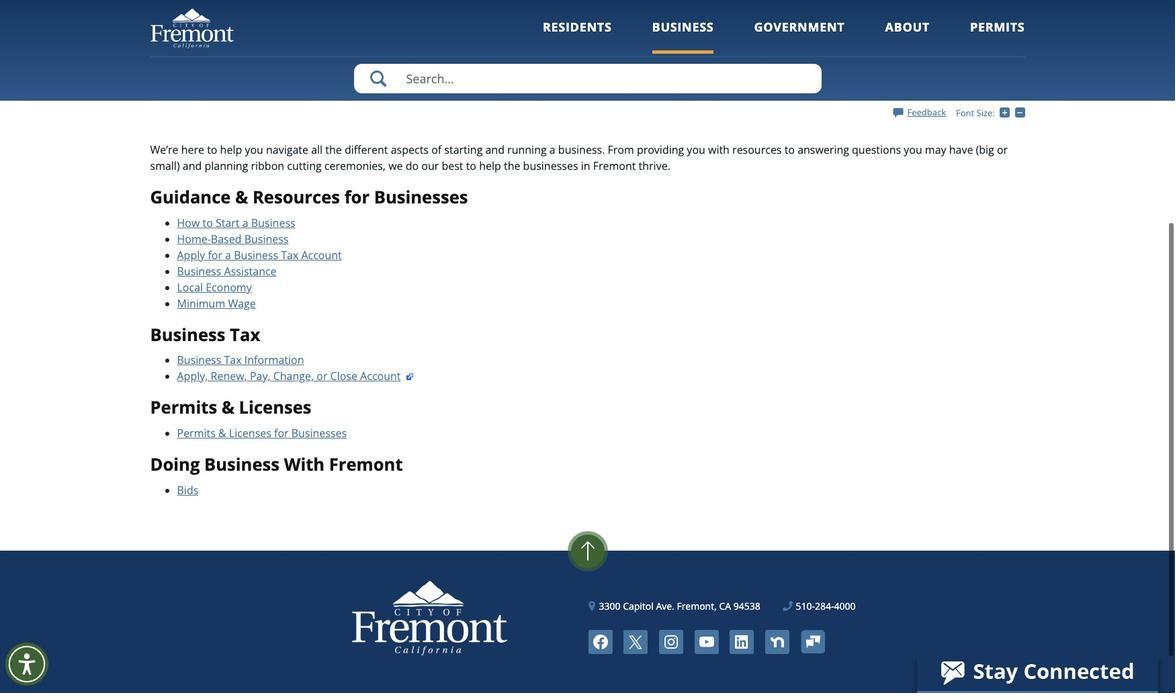 Task type: locate. For each thing, give the bounding box(es) containing it.
footer tw icon image
[[624, 629, 648, 653]]

tax
[[281, 246, 299, 261], [230, 322, 260, 345], [224, 352, 242, 367]]

tax up renew,
[[224, 352, 242, 367]]

from
[[608, 141, 634, 156]]

1 horizontal spatial businesses
[[374, 184, 468, 208]]

have
[[950, 141, 974, 156]]

we're here to help you navigate all the different aspects of starting and running a business. from providing you with resources to answering questions you may have (big or small) and planning ribbon cutting ceremonies, we do our best to help the businesses in fremont thrive.
[[150, 141, 1008, 172]]

permits & licenses permits & licenses for businesses
[[150, 395, 347, 440]]

fremont inside doing business with fremont bids
[[329, 452, 403, 475]]

0 horizontal spatial and
[[183, 157, 202, 172]]

0 vertical spatial a
[[242, 214, 248, 229]]

here
[[181, 141, 204, 156]]

resources
[[733, 141, 782, 156]]

1 horizontal spatial a
[[242, 214, 248, 229]]

0 vertical spatial or
[[998, 141, 1008, 156]]

apply for a business tax account link
[[177, 246, 342, 261]]

0 horizontal spatial account
[[301, 246, 342, 261]]

running
[[508, 141, 547, 156]]

fremont
[[593, 157, 636, 172], [329, 452, 403, 475]]

to
[[207, 141, 217, 156], [785, 141, 795, 156], [466, 157, 477, 172], [203, 214, 213, 229]]

for
[[345, 184, 370, 208], [208, 246, 222, 261], [274, 425, 289, 440]]

2 vertical spatial for
[[274, 425, 289, 440]]

or
[[998, 141, 1008, 156], [317, 368, 328, 383]]

you left the with
[[687, 141, 706, 156]]

the
[[326, 141, 342, 156]]

guidance & resources for businesses how to start a business home-based business apply for a business tax account business assistance local economy minimum wage
[[150, 184, 468, 310]]

0 vertical spatial &
[[235, 184, 248, 208]]

- link
[[1015, 105, 1028, 117]]

0 vertical spatial permits
[[971, 19, 1025, 35]]

you
[[245, 141, 263, 156], [687, 141, 706, 156], [904, 141, 923, 156]]

apply
[[177, 246, 205, 261]]

guidance
[[150, 184, 231, 208]]

a business.
[[550, 141, 605, 156]]

businesses up with
[[292, 425, 347, 440]]

small)
[[150, 157, 180, 172]]

fremont right with
[[329, 452, 403, 475]]

or right (big
[[998, 141, 1008, 156]]

assistance
[[224, 263, 277, 277]]

1 vertical spatial and
[[183, 157, 202, 172]]

help down starting
[[479, 157, 501, 172]]

business tax business tax information apply, renew, pay, change, or close account
[[150, 322, 401, 383]]

2 horizontal spatial you
[[904, 141, 923, 156]]

starting
[[445, 141, 483, 156]]

and down here
[[183, 157, 202, 172]]

how
[[177, 214, 200, 229]]

or left close on the bottom left
[[317, 368, 328, 383]]

2 vertical spatial tax
[[224, 352, 242, 367]]

0 vertical spatial help
[[220, 141, 242, 156]]

based
[[211, 230, 242, 245]]

about
[[886, 19, 930, 35]]

3 you from the left
[[904, 141, 923, 156]]

1 vertical spatial account
[[360, 368, 401, 383]]

1 horizontal spatial for
[[274, 425, 289, 440]]

minimum wage link
[[177, 295, 256, 310]]

we
[[389, 157, 403, 172]]

you left may
[[904, 141, 923, 156]]

fremont,
[[677, 599, 717, 611]]

0 vertical spatial for
[[345, 184, 370, 208]]

0 vertical spatial tax
[[281, 246, 299, 261]]

to down starting
[[466, 157, 477, 172]]

1 horizontal spatial help
[[479, 157, 501, 172]]

best
[[442, 157, 464, 172]]

0 horizontal spatial or
[[317, 368, 328, 383]]

font size: link
[[957, 105, 995, 118]]

to inside guidance & resources for businesses how to start a business home-based business apply for a business tax account business assistance local economy minimum wage
[[203, 214, 213, 229]]

1 vertical spatial help
[[479, 157, 501, 172]]

planning
[[205, 157, 248, 172]]

licenses up permits & licenses for businesses link
[[239, 395, 312, 418]]

apply, renew, pay, change, or close account link
[[177, 368, 414, 383]]

0 horizontal spatial you
[[245, 141, 263, 156]]

for down based
[[208, 246, 222, 261]]

businesses down the do at top
[[374, 184, 468, 208]]

0 vertical spatial and
[[486, 141, 505, 156]]

thrive.
[[639, 157, 671, 172]]

a right start
[[242, 214, 248, 229]]

0 vertical spatial businesses
[[374, 184, 468, 208]]

economy
[[206, 279, 252, 293]]

permits & licenses for businesses link
[[177, 425, 347, 440]]

fremont inside we're here to help you navigate all the different aspects of starting and running a business. from providing you with resources to answering questions you may have (big or small) and planning ribbon cutting ceremonies, we do our best to help the businesses in fremont thrive.
[[593, 157, 636, 172]]

1 vertical spatial or
[[317, 368, 328, 383]]

businesses inside permits & licenses permits & licenses for businesses
[[292, 425, 347, 440]]

1 vertical spatial licenses
[[229, 425, 272, 440]]

do
[[406, 157, 419, 172]]

a up business assistance link
[[225, 246, 231, 261]]

tax inside guidance & resources for businesses how to start a business home-based business apply for a business tax account business assistance local economy minimum wage
[[281, 246, 299, 261]]

licenses up doing business with fremont bids
[[229, 425, 272, 440]]

0 horizontal spatial a
[[225, 246, 231, 261]]

help
[[220, 141, 242, 156], [479, 157, 501, 172]]

3300 capitol ave. fremont, ca 94538 link
[[589, 598, 761, 612]]

help up planning at left
[[220, 141, 242, 156]]

1 vertical spatial a
[[225, 246, 231, 261]]

government link
[[755, 19, 845, 54]]

to right the how
[[203, 214, 213, 229]]

you up 'ribbon'
[[245, 141, 263, 156]]

1 vertical spatial for
[[208, 246, 222, 261]]

account down resources
[[301, 246, 342, 261]]

account
[[301, 246, 342, 261], [360, 368, 401, 383]]

1 horizontal spatial you
[[687, 141, 706, 156]]

providing
[[637, 141, 684, 156]]

1 vertical spatial fremont
[[329, 452, 403, 475]]

apply,
[[177, 368, 208, 383]]

business assistance link
[[177, 263, 277, 277]]

how to start a business link
[[177, 214, 296, 229]]

2 vertical spatial permits
[[177, 425, 216, 440]]

local
[[177, 279, 203, 293]]

pay,
[[250, 368, 271, 383]]

1 vertical spatial &
[[222, 395, 235, 418]]

0 horizontal spatial businesses
[[292, 425, 347, 440]]

1 horizontal spatial fremont
[[593, 157, 636, 172]]

fremont down the from
[[593, 157, 636, 172]]

account inside guidance & resources for businesses how to start a business home-based business apply for a business tax account business assistance local economy minimum wage
[[301, 246, 342, 261]]

& inside guidance & resources for businesses how to start a business home-based business apply for a business tax account business assistance local economy minimum wage
[[235, 184, 248, 208]]

2 horizontal spatial for
[[345, 184, 370, 208]]

0 vertical spatial account
[[301, 246, 342, 261]]

ceremonies,
[[325, 157, 386, 172]]

start
[[216, 214, 240, 229]]

1 horizontal spatial or
[[998, 141, 1008, 156]]

for inside permits & licenses permits & licenses for businesses
[[274, 425, 289, 440]]

0 vertical spatial fremont
[[593, 157, 636, 172]]

1 vertical spatial businesses
[[292, 425, 347, 440]]

account inside the business tax business tax information apply, renew, pay, change, or close account
[[360, 368, 401, 383]]

doing business with fremont bids
[[150, 452, 403, 497]]

the businesses
[[504, 157, 578, 172]]

we're
[[150, 141, 178, 156]]

tax up business tax information link
[[230, 322, 260, 345]]

and right starting
[[486, 141, 505, 156]]

answering
[[798, 141, 850, 156]]

ave.
[[656, 599, 675, 611]]

tax down resources
[[281, 246, 299, 261]]

Search text field
[[354, 64, 822, 93]]

home-based business link
[[177, 230, 289, 245]]

for up with
[[274, 425, 289, 440]]

0 horizontal spatial fremont
[[329, 452, 403, 475]]

1 vertical spatial permits
[[150, 395, 217, 418]]

for down ceremonies,
[[345, 184, 370, 208]]

different
[[345, 141, 388, 156]]

businesses
[[374, 184, 468, 208], [292, 425, 347, 440]]

permits
[[971, 19, 1025, 35], [150, 395, 217, 418], [177, 425, 216, 440]]

0 vertical spatial licenses
[[239, 395, 312, 418]]

business
[[652, 19, 714, 35], [150, 42, 268, 79], [251, 214, 296, 229], [244, 230, 289, 245], [234, 246, 278, 261], [177, 263, 221, 277], [150, 322, 226, 345], [177, 352, 221, 367], [204, 452, 280, 475]]

1 horizontal spatial account
[[360, 368, 401, 383]]

may
[[926, 141, 947, 156]]

in
[[581, 157, 591, 172]]

0 horizontal spatial help
[[220, 141, 242, 156]]

account right close on the bottom left
[[360, 368, 401, 383]]



Task type: vqa. For each thing, say whether or not it's contained in the screenshot.
"Million" inside the OVER TWO-THIRDS OF FREMONT'S 50 MILLION SQUARE FEET OF FLEXIBLE INDUSTRIAL SPACE IS LOCATED IN FREMONT'S BAYSIDE INDUSTRIAL ZONE. LOOK OUT TO THE WEST WHILE DRIVING ALONG I-880, AND YOU WILL SEE THIS PROTECTED INDUSTRIAL AREA, WHICH PROVIDES MAJOR STRATEGIC VALUE TO BOTH FREMONT AND THE REGIONAL ECONOMY. YES, SOME OF THE BOXY-LOOKING BUILDINGS MAY APPEAR NONDESCRIPT, BUT THE BUSINESSES WITHIN THESE STRUCTURE ARE ANYTHING BUT.
no



Task type: describe. For each thing, give the bounding box(es) containing it.
all
[[311, 141, 323, 156]]

local economy link
[[177, 279, 252, 293]]

questions
[[852, 141, 902, 156]]

aspects
[[391, 141, 429, 156]]

of
[[432, 141, 442, 156]]

3300 capitol ave. fremont, ca 94538
[[599, 599, 761, 611]]

0 horizontal spatial for
[[208, 246, 222, 261]]

doing
[[150, 452, 200, 475]]

navigate
[[266, 141, 309, 156]]

capitol
[[623, 599, 654, 611]]

change,
[[273, 368, 314, 383]]

footer fb icon image
[[589, 629, 613, 653]]

94538
[[734, 599, 761, 611]]

or inside we're here to help you navigate all the different aspects of starting and running a business. from providing you with resources to answering questions you may have (big or small) and planning ribbon cutting ceremonies, we do our best to help the businesses in fremont thrive.
[[998, 141, 1008, 156]]

footer li icon image
[[730, 629, 754, 653]]

footer ig icon image
[[659, 629, 684, 653]]

to right here
[[207, 141, 217, 156]]

renew,
[[211, 368, 247, 383]]

2 vertical spatial &
[[218, 425, 226, 440]]

2 you from the left
[[687, 141, 706, 156]]

residents
[[543, 19, 612, 35]]

+
[[1010, 105, 1015, 117]]

+ link
[[1000, 105, 1015, 117]]

bids
[[177, 482, 199, 497]]

510-284-4000 link
[[783, 598, 856, 612]]

1 horizontal spatial and
[[486, 141, 505, 156]]

cutting
[[287, 157, 322, 172]]

ca
[[720, 599, 731, 611]]

close
[[330, 368, 358, 383]]

footer yt icon image
[[695, 629, 719, 653]]

bids link
[[177, 482, 199, 497]]

& for guidance
[[235, 184, 248, 208]]

510-
[[796, 599, 815, 611]]

columnusercontrol1 main content
[[0, 0, 1176, 509]]

& for permits
[[222, 395, 235, 418]]

ribbon
[[251, 157, 284, 172]]

size:
[[977, 105, 995, 118]]

with
[[708, 141, 730, 156]]

1 vertical spatial tax
[[230, 322, 260, 345]]

businesses inside guidance & resources for businesses how to start a business home-based business apply for a business tax account business assistance local economy minimum wage
[[374, 184, 468, 208]]

wage
[[228, 295, 256, 310]]

footer my icon image
[[801, 629, 825, 653]]

4000
[[835, 599, 856, 611]]

business link
[[652, 19, 714, 54]]

284-
[[815, 599, 835, 611]]

or inside the business tax business tax information apply, renew, pay, change, or close account
[[317, 368, 328, 383]]

feedback
[[908, 105, 946, 117]]

(big
[[976, 141, 995, 156]]

with
[[284, 452, 325, 475]]

information
[[245, 352, 304, 367]]

feedback link
[[894, 105, 946, 117]]

-
[[1025, 105, 1028, 117]]

font
[[957, 105, 975, 118]]

footer nd icon image
[[766, 629, 790, 653]]

residents link
[[543, 19, 612, 54]]

510-284-4000
[[796, 599, 856, 611]]

about link
[[886, 19, 930, 54]]

stay connected image
[[918, 654, 1158, 692]]

home-
[[177, 230, 211, 245]]

resources
[[253, 184, 340, 208]]

business tax information link
[[177, 352, 304, 367]]

government
[[755, 19, 845, 35]]

to right resources
[[785, 141, 795, 156]]

permits for permits & licenses permits & licenses for businesses
[[150, 395, 217, 418]]

our
[[422, 157, 439, 172]]

3300
[[599, 599, 621, 611]]

minimum
[[177, 295, 225, 310]]

business inside doing business with fremont bids
[[204, 452, 280, 475]]

1 you from the left
[[245, 141, 263, 156]]

permits for permits
[[971, 19, 1025, 35]]

permits link
[[971, 19, 1025, 54]]

font size:
[[957, 105, 995, 118]]



